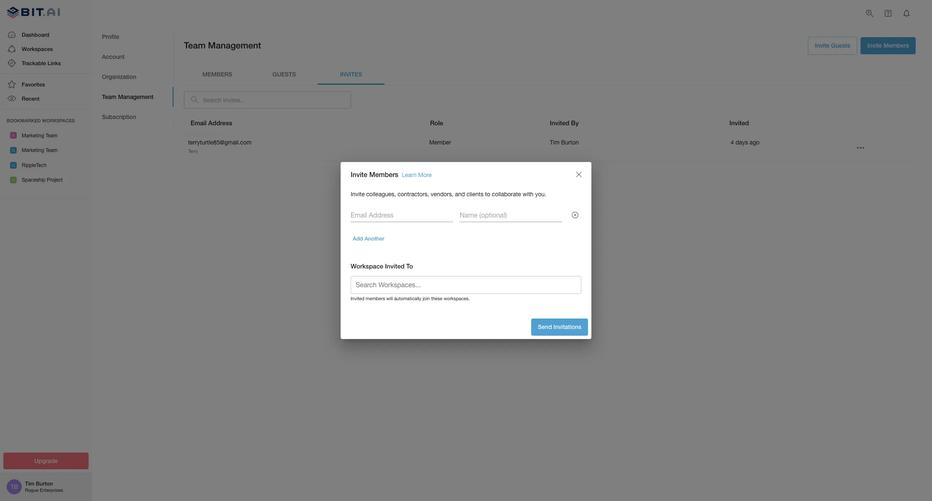 Task type: vqa. For each thing, say whether or not it's contained in the screenshot.
Project Proposal image
no



Task type: describe. For each thing, give the bounding box(es) containing it.
workspaces.
[[444, 296, 470, 301]]

management inside "team management" link
[[118, 93, 154, 100]]

Search Invites... search field
[[203, 91, 351, 109]]

tim for tim burton rogue enterprises
[[25, 481, 34, 488]]

guests button
[[251, 65, 318, 85]]

0 vertical spatial team management
[[184, 40, 261, 51]]

clients
[[467, 191, 484, 198]]

you.
[[535, 191, 547, 198]]

links
[[48, 60, 61, 66]]

and
[[455, 191, 465, 198]]

add
[[353, 235, 363, 242]]

invite members dialog
[[341, 162, 592, 339]]

upgrade
[[34, 458, 58, 465]]

invites button
[[318, 65, 385, 85]]

upgrade button
[[3, 453, 89, 470]]

4 days ago
[[731, 139, 760, 146]]

rogue
[[25, 489, 39, 494]]

invited for invited members will automatically join these workspaces.
[[351, 296, 365, 301]]

marketing team for second marketing team 'button' from the bottom
[[22, 133, 58, 139]]

burton for tim burton
[[561, 139, 579, 146]]

marketing for 2nd marketing team 'button'
[[22, 148, 44, 154]]

account link
[[92, 47, 174, 67]]

members
[[366, 296, 385, 301]]

organization link
[[92, 67, 174, 87]]

invite guests
[[815, 42, 851, 49]]

these
[[431, 296, 443, 301]]

workspace
[[351, 262, 384, 270]]

tb
[[11, 484, 18, 491]]

workspaces
[[22, 45, 53, 52]]

workspaces...
[[379, 281, 421, 289]]

to
[[485, 191, 491, 198]]

profile
[[102, 33, 119, 40]]

0 horizontal spatial team management
[[102, 93, 154, 100]]

workspaces
[[42, 118, 75, 123]]

invite for invite members
[[868, 42, 882, 49]]

invites
[[340, 71, 362, 78]]

1 horizontal spatial management
[[208, 40, 261, 51]]

tim for tim burton
[[550, 139, 560, 146]]

will
[[386, 296, 393, 301]]

profile link
[[92, 27, 174, 47]]

dashboard
[[22, 31, 49, 38]]

vendors,
[[431, 191, 454, 198]]

send
[[538, 324, 552, 331]]

contractors,
[[398, 191, 429, 198]]

learn more link
[[402, 172, 432, 179]]

bookmarked
[[7, 118, 41, 123]]

4
[[731, 139, 734, 146]]

invite members button
[[861, 37, 916, 54]]

enterprises
[[40, 489, 63, 494]]

rippletech button
[[0, 158, 92, 173]]

colleagues,
[[366, 191, 396, 198]]

address
[[208, 119, 232, 127]]

terryturtle85@gmail.com
[[188, 139, 252, 146]]

team up rippletech button at the left of the page
[[46, 148, 58, 154]]

search
[[356, 281, 377, 289]]

tim burton
[[550, 139, 579, 146]]

1 marketing team button from the top
[[0, 128, 92, 143]]

Email Address text field
[[351, 209, 453, 222]]

team up members
[[184, 40, 206, 51]]

invited for invited
[[730, 119, 749, 127]]

guests
[[832, 42, 851, 49]]

trackable links
[[22, 60, 61, 66]]

ago
[[750, 139, 760, 146]]

terryturtle85@gmail.com terry
[[188, 139, 252, 154]]

invite guests button
[[808, 37, 858, 55]]

invite members
[[868, 42, 910, 49]]

team up subscription
[[102, 93, 116, 100]]

learn
[[402, 172, 417, 179]]

recent
[[22, 95, 40, 102]]

account
[[102, 53, 125, 60]]

automatically
[[394, 296, 422, 301]]

guests
[[273, 71, 296, 78]]

by
[[571, 119, 579, 127]]

spaceship project
[[22, 177, 63, 183]]

collaborate
[[492, 191, 521, 198]]

marketing team for 2nd marketing team 'button'
[[22, 148, 58, 154]]

member
[[429, 139, 451, 146]]

spaceship project button
[[0, 173, 92, 188]]



Task type: locate. For each thing, give the bounding box(es) containing it.
0 vertical spatial marketing team
[[22, 133, 58, 139]]

marketing up rippletech at the left
[[22, 148, 44, 154]]

team management down organization link
[[102, 93, 154, 100]]

project
[[47, 177, 63, 183]]

1 horizontal spatial burton
[[561, 139, 579, 146]]

tim
[[550, 139, 560, 146], [25, 481, 34, 488]]

marketing team
[[22, 133, 58, 139], [22, 148, 58, 154]]

tim inside the tim burton rogue enterprises
[[25, 481, 34, 488]]

join
[[423, 296, 430, 301]]

tab list containing members
[[184, 65, 916, 85]]

trackable
[[22, 60, 46, 66]]

email address
[[191, 119, 232, 127]]

days
[[736, 139, 748, 146]]

1 horizontal spatial tim
[[550, 139, 560, 146]]

terry
[[188, 149, 198, 154]]

burton for tim burton rogue enterprises
[[36, 481, 53, 488]]

0 vertical spatial management
[[208, 40, 261, 51]]

1 horizontal spatial tab list
[[184, 65, 916, 85]]

invited by
[[550, 119, 579, 127]]

invite members learn more
[[351, 171, 432, 179]]

recent button
[[0, 92, 92, 106]]

favorites button
[[0, 77, 92, 92]]

0 horizontal spatial burton
[[36, 481, 53, 488]]

invite
[[815, 42, 830, 49], [868, 42, 882, 49], [351, 171, 368, 179], [351, 191, 365, 198]]

1 vertical spatial members
[[369, 171, 399, 179]]

management down organization link
[[118, 93, 154, 100]]

workspace invited to
[[351, 262, 413, 270]]

burton inside the tim burton rogue enterprises
[[36, 481, 53, 488]]

trackable links button
[[0, 56, 92, 70]]

invite left guests
[[815, 42, 830, 49]]

marketing team up rippletech at the left
[[22, 148, 58, 154]]

invited
[[550, 119, 570, 127], [730, 119, 749, 127], [385, 262, 405, 270], [351, 296, 365, 301]]

invite for invite members learn more
[[351, 171, 368, 179]]

add another
[[353, 235, 385, 242]]

marketing team down bookmarked workspaces
[[22, 133, 58, 139]]

bookmarked workspaces
[[7, 118, 75, 123]]

2 marketing team from the top
[[22, 148, 58, 154]]

invite up 'colleagues,'
[[351, 171, 368, 179]]

1 vertical spatial burton
[[36, 481, 53, 488]]

members
[[884, 42, 910, 49], [369, 171, 399, 179]]

subscription link
[[92, 107, 174, 127]]

management up members
[[208, 40, 261, 51]]

1 horizontal spatial team management
[[184, 40, 261, 51]]

invited left by on the right
[[550, 119, 570, 127]]

role
[[430, 119, 443, 127]]

members button
[[184, 65, 251, 85]]

1 vertical spatial management
[[118, 93, 154, 100]]

dashboard button
[[0, 27, 92, 42]]

1 vertical spatial tim
[[25, 481, 34, 488]]

workspaces button
[[0, 42, 92, 56]]

0 horizontal spatial management
[[118, 93, 154, 100]]

Name (optional) text field
[[460, 209, 562, 222]]

burton up the enterprises
[[36, 481, 53, 488]]

marketing down bookmarked workspaces
[[22, 133, 44, 139]]

marketing team button up rippletech at the left
[[0, 143, 92, 158]]

team management up members
[[184, 40, 261, 51]]

team management
[[184, 40, 261, 51], [102, 93, 154, 100]]

team down workspaces
[[46, 133, 58, 139]]

marketing for second marketing team 'button' from the bottom
[[22, 133, 44, 139]]

0 vertical spatial members
[[884, 42, 910, 49]]

invited for invited by
[[550, 119, 570, 127]]

invite left 'colleagues,'
[[351, 191, 365, 198]]

burton
[[561, 139, 579, 146], [36, 481, 53, 488]]

tab list containing profile
[[92, 27, 174, 127]]

0 horizontal spatial tab list
[[92, 27, 174, 127]]

with
[[523, 191, 534, 198]]

invited left to
[[385, 262, 405, 270]]

0 horizontal spatial tim
[[25, 481, 34, 488]]

marketing
[[22, 133, 44, 139], [22, 148, 44, 154]]

organization
[[102, 73, 136, 80]]

invited up days on the right top of page
[[730, 119, 749, 127]]

add another button
[[351, 232, 387, 245]]

to
[[407, 262, 413, 270]]

invite for invite guests
[[815, 42, 830, 49]]

favorites
[[22, 81, 45, 88]]

2 marketing from the top
[[22, 148, 44, 154]]

email
[[191, 119, 207, 127]]

more
[[418, 172, 432, 179]]

marketing team button down bookmarked workspaces
[[0, 128, 92, 143]]

invitations
[[554, 324, 582, 331]]

burton down by on the right
[[561, 139, 579, 146]]

subscription
[[102, 113, 136, 120]]

send invitations
[[538, 324, 582, 331]]

0 vertical spatial marketing
[[22, 133, 44, 139]]

tab list
[[92, 27, 174, 127], [184, 65, 916, 85]]

members inside dialog
[[369, 171, 399, 179]]

1 marketing team from the top
[[22, 133, 58, 139]]

rippletech
[[22, 163, 47, 168]]

0 horizontal spatial members
[[369, 171, 399, 179]]

2 marketing team button from the top
[[0, 143, 92, 158]]

tim burton rogue enterprises
[[25, 481, 63, 494]]

0 vertical spatial burton
[[561, 139, 579, 146]]

invite for invite colleagues, contractors, vendors, and clients to collaborate with you.
[[351, 191, 365, 198]]

1 vertical spatial team management
[[102, 93, 154, 100]]

management
[[208, 40, 261, 51], [118, 93, 154, 100]]

invite colleagues, contractors, vendors, and clients to collaborate with you.
[[351, 191, 547, 198]]

members for invite members
[[884, 42, 910, 49]]

invited down search
[[351, 296, 365, 301]]

send invitations button
[[532, 319, 588, 336]]

1 marketing from the top
[[22, 133, 44, 139]]

tim down the invited by
[[550, 139, 560, 146]]

invite right guests
[[868, 42, 882, 49]]

team
[[184, 40, 206, 51], [102, 93, 116, 100], [46, 133, 58, 139], [46, 148, 58, 154]]

1 horizontal spatial members
[[884, 42, 910, 49]]

invited members will automatically join these workspaces.
[[351, 296, 470, 301]]

search workspaces...
[[356, 281, 421, 289]]

tim up rogue
[[25, 481, 34, 488]]

members inside button
[[884, 42, 910, 49]]

team management link
[[92, 87, 174, 107]]

1 vertical spatial marketing team
[[22, 148, 58, 154]]

members
[[203, 71, 232, 78]]

another
[[365, 235, 385, 242]]

marketing team button
[[0, 128, 92, 143], [0, 143, 92, 158]]

members for invite members learn more
[[369, 171, 399, 179]]

1 vertical spatial marketing
[[22, 148, 44, 154]]

0 vertical spatial tim
[[550, 139, 560, 146]]

spaceship
[[22, 177, 45, 183]]



